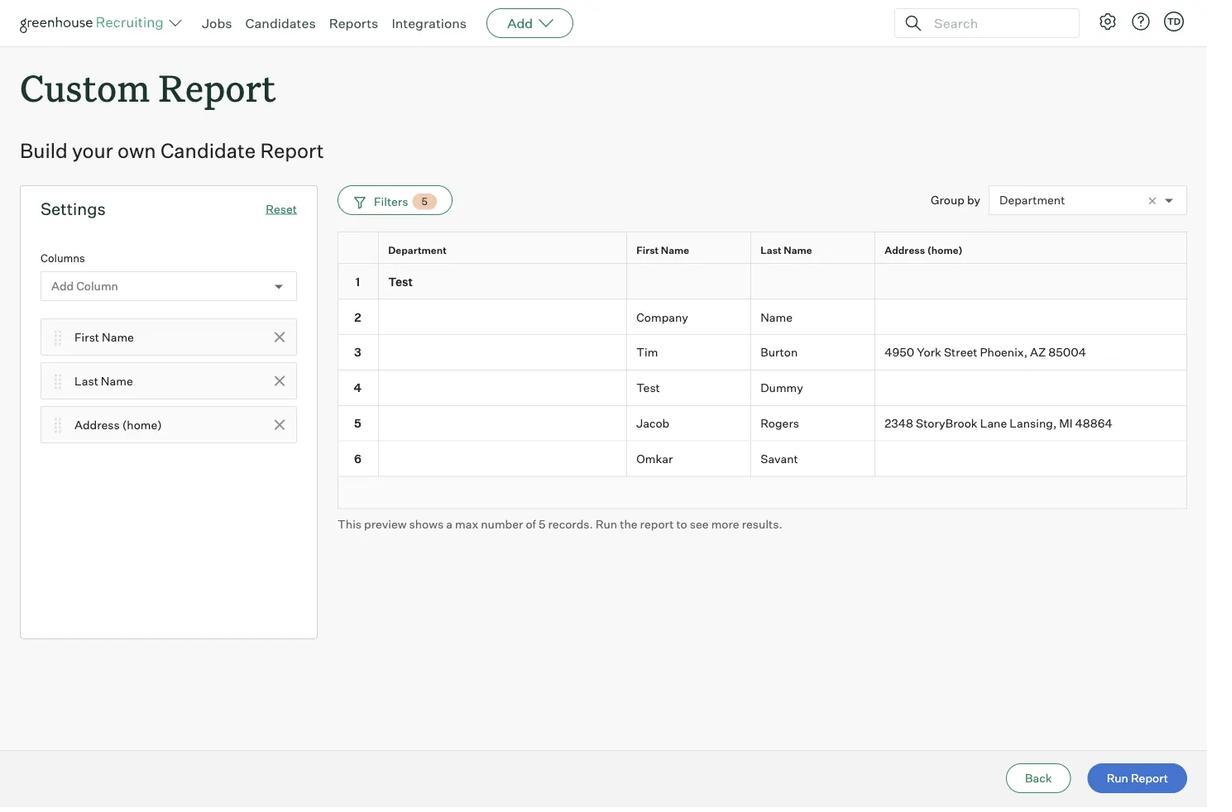 Task type: locate. For each thing, give the bounding box(es) containing it.
records.
[[548, 517, 593, 531]]

5 right filters
[[422, 195, 428, 208]]

1 horizontal spatial address
[[885, 244, 925, 256]]

1
[[355, 274, 360, 289]]

5 down 4 cell
[[354, 416, 361, 431]]

5
[[422, 195, 428, 208], [354, 416, 361, 431], [539, 517, 546, 531]]

1 horizontal spatial last
[[761, 244, 782, 256]]

name inside column header
[[661, 244, 689, 256]]

department right by
[[1000, 193, 1065, 208]]

department down filters
[[388, 244, 447, 256]]

0 horizontal spatial 5
[[354, 416, 361, 431]]

cell
[[627, 264, 751, 300], [751, 264, 875, 300], [875, 264, 1187, 300], [379, 300, 627, 335], [875, 300, 1187, 335], [379, 335, 627, 371], [379, 371, 627, 406], [875, 371, 1187, 406], [379, 406, 627, 442], [379, 442, 627, 477], [875, 442, 1187, 477]]

last
[[761, 244, 782, 256], [74, 374, 98, 388]]

table containing 1
[[338, 232, 1187, 509]]

report inside "button"
[[1131, 771, 1168, 786]]

4 cell
[[338, 371, 379, 406]]

name inside column header
[[784, 244, 812, 256]]

0 horizontal spatial first name
[[74, 330, 134, 344]]

1 horizontal spatial add
[[507, 15, 533, 31]]

add for add
[[507, 15, 533, 31]]

jobs
[[202, 15, 232, 31]]

report for run report
[[1131, 771, 1168, 786]]

first down add column
[[74, 330, 99, 344]]

row group
[[338, 264, 1187, 477]]

1 horizontal spatial first name
[[637, 244, 689, 256]]

york
[[917, 345, 942, 360]]

name
[[661, 244, 689, 256], [784, 244, 812, 256], [761, 310, 793, 324], [102, 330, 134, 344], [101, 374, 133, 388]]

1 vertical spatial (home)
[[122, 418, 162, 432]]

0 horizontal spatial (home)
[[122, 418, 162, 432]]

columns
[[41, 252, 85, 265]]

1 vertical spatial 5
[[354, 416, 361, 431]]

0 horizontal spatial add
[[51, 279, 74, 294]]

3 cell
[[338, 335, 379, 371]]

0 vertical spatial 5
[[422, 195, 428, 208]]

1 vertical spatial test
[[637, 381, 660, 395]]

last name
[[761, 244, 812, 256], [74, 374, 133, 388]]

6
[[354, 452, 362, 466]]

0 vertical spatial last
[[761, 244, 782, 256]]

run right back
[[1107, 771, 1129, 786]]

first
[[637, 244, 659, 256], [74, 330, 99, 344]]

1 vertical spatial last
[[74, 374, 98, 388]]

company
[[637, 310, 688, 324]]

row containing 4
[[338, 371, 1187, 406]]

custom
[[20, 63, 150, 112]]

1 vertical spatial run
[[1107, 771, 1129, 786]]

test down tim
[[637, 381, 660, 395]]

0 vertical spatial run
[[596, 517, 617, 531]]

first name
[[637, 244, 689, 256], [74, 330, 134, 344]]

your
[[72, 138, 113, 163]]

4
[[354, 381, 362, 395]]

add inside popup button
[[507, 15, 533, 31]]

greenhouse recruiting image
[[20, 13, 169, 33]]

savant
[[761, 452, 798, 466]]

run left the
[[596, 517, 617, 531]]

address (home)
[[885, 244, 963, 256], [74, 418, 162, 432]]

2 vertical spatial 5
[[539, 517, 546, 531]]

report
[[158, 63, 276, 112], [260, 138, 324, 163], [1131, 771, 1168, 786]]

first name up company
[[637, 244, 689, 256]]

48864
[[1075, 416, 1113, 431]]

7 row from the top
[[338, 442, 1187, 477]]

1 vertical spatial address (home)
[[74, 418, 162, 432]]

0 vertical spatial report
[[158, 63, 276, 112]]

1 cell
[[338, 264, 379, 300]]

1 vertical spatial add
[[51, 279, 74, 294]]

to
[[676, 517, 687, 531]]

run inside "button"
[[1107, 771, 1129, 786]]

shows
[[409, 517, 444, 531]]

row containing 5
[[338, 406, 1187, 442]]

1 row from the top
[[338, 232, 1187, 267]]

td
[[1168, 16, 1181, 27]]

2 horizontal spatial 5
[[539, 517, 546, 531]]

this
[[338, 517, 362, 531]]

candidates link
[[245, 15, 316, 31]]

candidates
[[245, 15, 316, 31]]

by
[[967, 193, 981, 207]]

(home) inside row
[[927, 244, 963, 256]]

column header
[[338, 233, 382, 267]]

last inside column header
[[761, 244, 782, 256]]

add
[[507, 15, 533, 31], [51, 279, 74, 294]]

phoenix,
[[980, 345, 1028, 360]]

1 horizontal spatial (home)
[[927, 244, 963, 256]]

first name down column
[[74, 330, 134, 344]]

2
[[354, 310, 361, 324]]

0 vertical spatial first name
[[637, 244, 689, 256]]

0 vertical spatial test
[[388, 274, 413, 289]]

(home)
[[927, 244, 963, 256], [122, 418, 162, 432]]

5 inside cell
[[354, 416, 361, 431]]

5 row from the top
[[338, 371, 1187, 406]]

2 cell
[[338, 300, 379, 335]]

row containing 3
[[338, 335, 1187, 371]]

integrations
[[392, 15, 467, 31]]

0 vertical spatial (home)
[[927, 244, 963, 256]]

add for add column
[[51, 279, 74, 294]]

storybrook
[[916, 416, 978, 431]]

table
[[338, 232, 1187, 509]]

0 vertical spatial add
[[507, 15, 533, 31]]

0 horizontal spatial run
[[596, 517, 617, 531]]

first name column header
[[627, 233, 755, 267]]

department inside "column header"
[[388, 244, 447, 256]]

back button
[[1006, 764, 1071, 794]]

row
[[338, 232, 1187, 267], [338, 264, 1187, 300], [338, 300, 1187, 335], [338, 335, 1187, 371], [338, 371, 1187, 406], [338, 406, 1187, 442], [338, 442, 1187, 477]]

build
[[20, 138, 68, 163]]

2 vertical spatial report
[[1131, 771, 1168, 786]]

run
[[596, 517, 617, 531], [1107, 771, 1129, 786]]

1 horizontal spatial test
[[637, 381, 660, 395]]

lane
[[980, 416, 1007, 431]]

build your own candidate report
[[20, 138, 324, 163]]

85004
[[1049, 345, 1086, 360]]

1 horizontal spatial first
[[637, 244, 659, 256]]

test
[[388, 274, 413, 289], [637, 381, 660, 395]]

configure image
[[1098, 12, 1118, 31]]

3 row from the top
[[338, 300, 1187, 335]]

1 horizontal spatial run
[[1107, 771, 1129, 786]]

reports
[[329, 15, 378, 31]]

address
[[885, 244, 925, 256], [74, 418, 120, 432]]

test right "1" cell at the left of the page
[[388, 274, 413, 289]]

0 vertical spatial department
[[1000, 193, 1065, 208]]

1 horizontal spatial department
[[1000, 193, 1065, 208]]

0 vertical spatial last name
[[761, 244, 812, 256]]

1 vertical spatial first
[[74, 330, 99, 344]]

0 horizontal spatial department
[[388, 244, 447, 256]]

0 vertical spatial address
[[885, 244, 925, 256]]

row containing 6
[[338, 442, 1187, 477]]

department
[[1000, 193, 1065, 208], [388, 244, 447, 256]]

0 vertical spatial address (home)
[[885, 244, 963, 256]]

add column
[[51, 279, 118, 294]]

0 horizontal spatial last name
[[74, 374, 133, 388]]

rogers
[[761, 416, 799, 431]]

4 row from the top
[[338, 335, 1187, 371]]

0 horizontal spatial address
[[74, 418, 120, 432]]

1 horizontal spatial 5
[[422, 195, 428, 208]]

2 row from the top
[[338, 264, 1187, 300]]

this preview shows a max number of 5 records. run the report to see more results.
[[338, 517, 783, 531]]

run report
[[1107, 771, 1168, 786]]

first up company
[[637, 244, 659, 256]]

1 vertical spatial department
[[388, 244, 447, 256]]

td button
[[1164, 12, 1184, 31]]

1 horizontal spatial last name
[[761, 244, 812, 256]]

burton
[[761, 345, 798, 360]]

6 row from the top
[[338, 406, 1187, 442]]

filter image
[[352, 195, 366, 209]]

0 vertical spatial first
[[637, 244, 659, 256]]

5 right the of
[[539, 517, 546, 531]]

2348 storybrook lane lansing, mi 48864
[[885, 416, 1113, 431]]

column
[[76, 279, 118, 294]]

5 cell
[[338, 406, 379, 442]]



Task type: describe. For each thing, give the bounding box(es) containing it.
row containing 1
[[338, 264, 1187, 300]]

report
[[640, 517, 674, 531]]

last name inside column header
[[761, 244, 812, 256]]

filters
[[374, 194, 408, 209]]

a
[[446, 517, 453, 531]]

td button
[[1161, 8, 1187, 35]]

0 horizontal spatial last
[[74, 374, 98, 388]]

omkar
[[637, 452, 673, 466]]

3
[[354, 345, 361, 360]]

last name column header
[[751, 233, 879, 267]]

candidate
[[160, 138, 256, 163]]

2348
[[885, 416, 913, 431]]

max
[[455, 517, 478, 531]]

1 vertical spatial address
[[74, 418, 120, 432]]

tim
[[637, 345, 658, 360]]

dummy
[[761, 381, 803, 395]]

more
[[711, 517, 739, 531]]

preview
[[364, 517, 407, 531]]

0 horizontal spatial test
[[388, 274, 413, 289]]

department column header
[[379, 233, 631, 267]]

integrations link
[[392, 15, 467, 31]]

row group containing 1
[[338, 264, 1187, 477]]

1 horizontal spatial address (home)
[[885, 244, 963, 256]]

mi
[[1059, 416, 1073, 431]]

az
[[1030, 345, 1046, 360]]

lansing,
[[1010, 416, 1057, 431]]

4950 york street phoenix, az 85004
[[885, 345, 1086, 360]]

report for custom report
[[158, 63, 276, 112]]

jacob
[[637, 416, 670, 431]]

number
[[481, 517, 523, 531]]

4950
[[885, 345, 915, 360]]

1 vertical spatial last name
[[74, 374, 133, 388]]

reports link
[[329, 15, 378, 31]]

row containing department
[[338, 232, 1187, 267]]

see
[[690, 517, 709, 531]]

custom report
[[20, 63, 276, 112]]

back
[[1025, 771, 1052, 786]]

reset
[[266, 202, 297, 216]]

0 horizontal spatial address (home)
[[74, 418, 162, 432]]

run report button
[[1088, 764, 1187, 794]]

own
[[118, 138, 156, 163]]

Search text field
[[930, 11, 1064, 35]]

6 cell
[[338, 442, 379, 477]]

1 vertical spatial report
[[260, 138, 324, 163]]

street
[[944, 345, 978, 360]]

settings
[[41, 199, 106, 219]]

of
[[526, 517, 536, 531]]

0 horizontal spatial first
[[74, 330, 99, 344]]

group by
[[931, 193, 981, 207]]

results.
[[742, 517, 783, 531]]

first name inside column header
[[637, 244, 689, 256]]

reset link
[[266, 202, 297, 216]]

row containing 2
[[338, 300, 1187, 335]]

first inside column header
[[637, 244, 659, 256]]

add button
[[487, 8, 574, 38]]

jobs link
[[202, 15, 232, 31]]

the
[[620, 517, 638, 531]]

1 vertical spatial first name
[[74, 330, 134, 344]]

name inside row group
[[761, 310, 793, 324]]

group
[[931, 193, 965, 207]]



Task type: vqa. For each thing, say whether or not it's contained in the screenshot.


